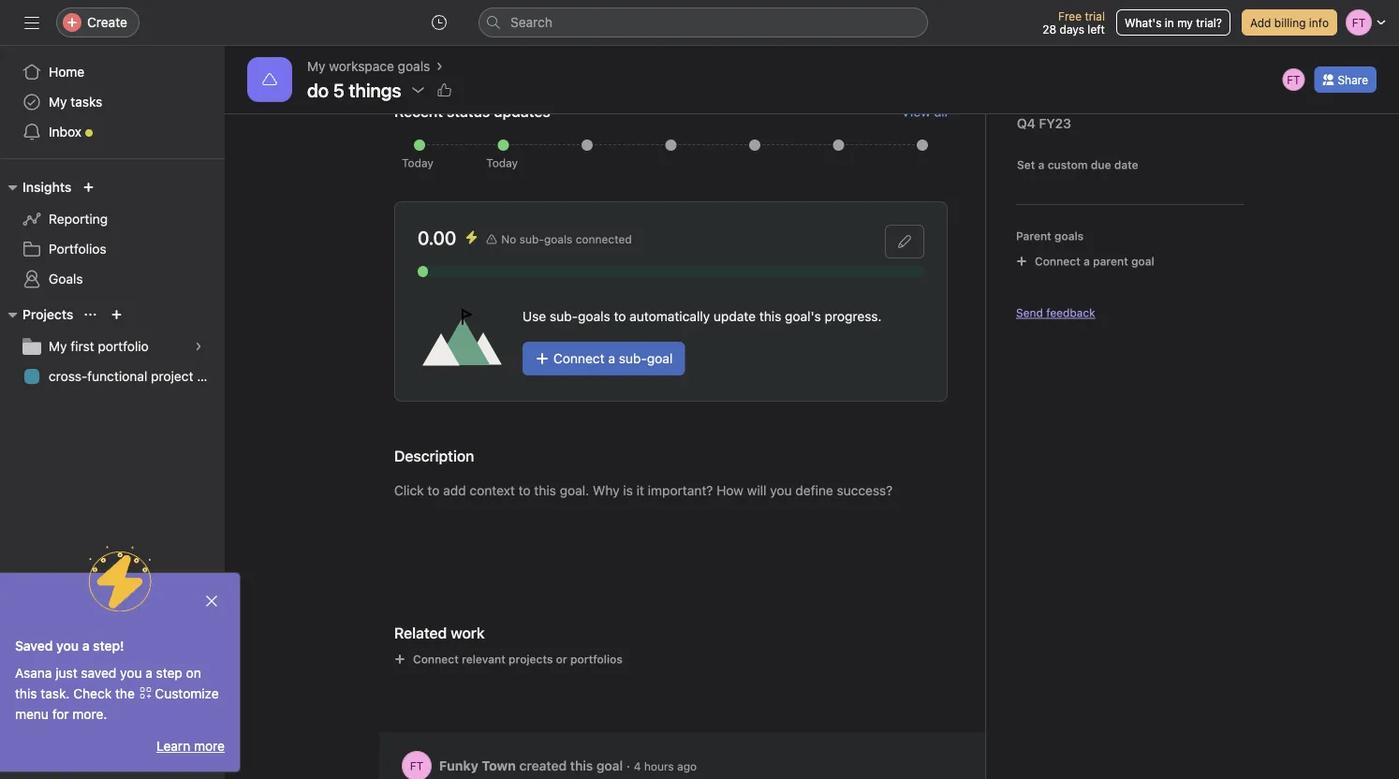 Task type: describe. For each thing, give the bounding box(es) containing it.
inbox
[[49, 124, 82, 140]]

my
[[1177, 16, 1193, 29]]

cross-functional project plan link
[[11, 361, 223, 391]]

parent
[[1016, 229, 1051, 243]]

info
[[1309, 16, 1329, 29]]

goal for connect a sub-goal
[[647, 351, 673, 366]]

status updates
[[447, 103, 550, 120]]

all
[[934, 104, 948, 119]]

cross-
[[49, 368, 87, 384]]

customize
[[155, 686, 219, 701]]

connect a parent goal button
[[1008, 248, 1163, 274]]

no
[[501, 233, 516, 246]]

workspace
[[329, 59, 394, 74]]

share button
[[1314, 66, 1377, 93]]

create button
[[56, 7, 139, 37]]

progress.
[[825, 309, 882, 324]]

projects
[[22, 307, 73, 322]]

send feedback link
[[1016, 304, 1095, 321]]

portfolio
[[98, 339, 149, 354]]

2 horizontal spatial this
[[759, 309, 781, 324]]

reporting
[[49, 211, 108, 227]]

asana just saved you a step on this task. check the
[[15, 665, 201, 701]]

days
[[1060, 22, 1084, 36]]

custom
[[1048, 158, 1088, 171]]

recent status updates
[[394, 103, 550, 120]]

this inside the asana just saved you a step on this task. check the
[[15, 686, 37, 701]]

2 vertical spatial this
[[570, 758, 593, 773]]

funky town link
[[439, 758, 516, 773]]

home
[[49, 64, 85, 80]]

view all
[[902, 104, 948, 119]]

plan
[[197, 368, 223, 384]]

goals link
[[11, 264, 214, 294]]

trial
[[1085, 9, 1105, 22]]

use
[[523, 309, 546, 324]]

q4 fy23
[[1017, 116, 1071, 131]]

first
[[71, 339, 94, 354]]

parent
[[1093, 255, 1128, 268]]

for
[[52, 707, 69, 722]]

automatically
[[630, 309, 710, 324]]

history image
[[432, 15, 447, 30]]

you inside the asana just saved you a step on this task. check the
[[120, 665, 142, 681]]

4
[[634, 760, 641, 773]]

sub- for no
[[519, 233, 544, 246]]

learn more
[[156, 738, 225, 754]]

goals for use sub-goals to automatically update this goal's progress.
[[578, 309, 610, 324]]

set a custom due date button
[[1012, 155, 1143, 174]]

saved
[[15, 638, 53, 654]]

search button
[[479, 7, 928, 37]]

to
[[614, 309, 626, 324]]

1 vertical spatial ft
[[410, 759, 423, 773]]

goal's
[[785, 309, 821, 324]]

learn more link
[[156, 738, 225, 754]]

connect a parent goal
[[1035, 255, 1154, 268]]

goals for my workspace goals
[[398, 59, 430, 74]]

search list box
[[479, 7, 928, 37]]

sub- inside button
[[619, 351, 647, 366]]

no sub-goals connected
[[501, 233, 632, 246]]

share
[[1338, 73, 1368, 86]]

saved you a step!
[[15, 638, 124, 654]]

more.
[[72, 707, 107, 722]]

in
[[1165, 16, 1174, 29]]

billing
[[1274, 16, 1306, 29]]

ago
[[677, 760, 697, 773]]

insights element
[[0, 170, 225, 298]]

2 vertical spatial goal
[[596, 758, 623, 773]]

sub- for use
[[550, 309, 578, 324]]

connect for parent goals
[[1035, 255, 1080, 268]]

5 things
[[333, 79, 401, 101]]

parent goals
[[1016, 229, 1084, 243]]

project
[[151, 368, 193, 384]]

my first portfolio
[[49, 339, 149, 354]]

connected
[[576, 233, 632, 246]]

a left the step!
[[82, 638, 89, 654]]

insights
[[22, 179, 72, 195]]

cross-functional project plan
[[49, 368, 223, 384]]

do 5 things
[[307, 79, 401, 101]]

functional
[[87, 368, 147, 384]]

q4 fy23 button
[[1005, 107, 1102, 140]]

0 vertical spatial ft button
[[1281, 66, 1307, 93]]

goal for connect a parent goal
[[1131, 255, 1154, 268]]

due
[[1091, 158, 1111, 171]]

town
[[482, 758, 516, 773]]

home link
[[11, 57, 214, 87]]

a for sub-
[[608, 351, 615, 366]]

goals up 'connect a parent goal' button
[[1054, 229, 1084, 243]]

my tasks link
[[11, 87, 214, 117]]

portfolios
[[49, 241, 106, 257]]

my tasks
[[49, 94, 102, 110]]

projects element
[[0, 298, 225, 395]]

global element
[[0, 46, 225, 158]]

created
[[519, 758, 567, 773]]

1 today from the left
[[402, 156, 433, 169]]

menu
[[15, 707, 49, 722]]

hide sidebar image
[[24, 15, 39, 30]]

close toast image
[[204, 594, 219, 609]]

projects
[[509, 653, 553, 666]]



Task type: locate. For each thing, give the bounding box(es) containing it.
today down status updates
[[486, 156, 518, 169]]

goals left to
[[578, 309, 610, 324]]

step!
[[93, 638, 124, 654]]

update
[[714, 309, 756, 324]]

today down recent
[[402, 156, 433, 169]]

sub- right no
[[519, 233, 544, 246]]

feedback
[[1046, 306, 1095, 319]]

28
[[1043, 22, 1057, 36]]

recent
[[394, 103, 443, 120]]

saved
[[81, 665, 116, 681]]

a left parent
[[1084, 255, 1090, 268]]

my left 'first'
[[49, 339, 67, 354]]

a for parent
[[1084, 255, 1090, 268]]

0 likes. click to like this task image
[[437, 82, 452, 97]]

goals
[[49, 271, 83, 287]]

q4
[[1017, 116, 1036, 131]]

my inside the projects element
[[49, 339, 67, 354]]

my workspace goals link
[[307, 56, 430, 77]]

0 horizontal spatial connect
[[413, 653, 459, 666]]

my up do
[[307, 59, 325, 74]]

description
[[394, 447, 474, 465]]

ft left funky
[[410, 759, 423, 773]]

1 vertical spatial my
[[49, 94, 67, 110]]

2 today from the left
[[486, 156, 518, 169]]

connect for related work
[[413, 653, 459, 666]]

1 vertical spatial this
[[15, 686, 37, 701]]

create
[[87, 15, 127, 30]]

0 vertical spatial sub-
[[519, 233, 544, 246]]

more
[[194, 738, 225, 754]]

you up the
[[120, 665, 142, 681]]

just
[[56, 665, 77, 681]]

this right created
[[570, 758, 593, 773]]

0 horizontal spatial you
[[56, 638, 79, 654]]

new project or portfolio image
[[111, 309, 122, 320]]

ft left share button
[[1287, 73, 1300, 86]]

view
[[902, 104, 931, 119]]

goal left ·
[[596, 758, 623, 773]]

connect
[[1035, 255, 1080, 268], [553, 351, 605, 366], [413, 653, 459, 666]]

ft button left funky
[[402, 751, 432, 779]]

0 vertical spatial this
[[759, 309, 781, 324]]

tasks
[[71, 94, 102, 110]]

0 horizontal spatial goal
[[596, 758, 623, 773]]

1 horizontal spatial sub-
[[550, 309, 578, 324]]

ft
[[1287, 73, 1300, 86], [410, 759, 423, 773]]

search
[[510, 15, 552, 30]]

funky
[[439, 758, 479, 773]]

send
[[1016, 306, 1043, 319]]

set
[[1017, 158, 1035, 171]]

show options image
[[411, 82, 426, 97]]

task.
[[41, 686, 70, 701]]

connect for use sub-goals to automatically update this goal's progress.
[[553, 351, 605, 366]]

goal down automatically in the top of the page
[[647, 351, 673, 366]]

what's in my trial? button
[[1116, 9, 1230, 36]]

on
[[186, 665, 201, 681]]

1 horizontal spatial ft
[[1287, 73, 1300, 86]]

asana
[[15, 665, 52, 681]]

hours
[[644, 760, 674, 773]]

goals up show options image
[[398, 59, 430, 74]]

2 vertical spatial my
[[49, 339, 67, 354]]

ft button
[[1281, 66, 1307, 93], [402, 751, 432, 779]]

0 vertical spatial ft
[[1287, 73, 1300, 86]]

connect a sub-goal button
[[523, 342, 685, 376]]

my for my workspace goals
[[307, 59, 325, 74]]

inbox link
[[11, 117, 214, 147]]

goals for no sub-goals connected
[[544, 233, 572, 246]]

connect a sub-goal
[[553, 351, 673, 366]]

0 horizontal spatial sub-
[[519, 233, 544, 246]]

do
[[307, 79, 329, 101]]

a inside set a custom due date button
[[1038, 158, 1045, 171]]

a left step
[[145, 665, 152, 681]]

a down to
[[608, 351, 615, 366]]

the
[[115, 686, 135, 701]]

1 vertical spatial connect
[[553, 351, 605, 366]]

0.00
[[418, 227, 456, 249]]

a for custom
[[1038, 158, 1045, 171]]

insights button
[[0, 176, 72, 199]]

use sub-goals to automatically update this goal's progress.
[[523, 309, 882, 324]]

my workspace goals
[[307, 59, 430, 74]]

connect relevant projects or portfolios
[[413, 653, 623, 666]]

this up menu
[[15, 686, 37, 701]]

1 horizontal spatial today
[[486, 156, 518, 169]]

customize menu for more.
[[15, 686, 219, 722]]

0 horizontal spatial ft
[[410, 759, 423, 773]]

my
[[307, 59, 325, 74], [49, 94, 67, 110], [49, 339, 67, 354]]

send feedback
[[1016, 306, 1095, 319]]

step
[[156, 665, 182, 681]]

0 vertical spatial goal
[[1131, 255, 1154, 268]]

what's in my trial?
[[1125, 16, 1222, 29]]

what's
[[1125, 16, 1162, 29]]

or
[[556, 653, 567, 666]]

sub- down to
[[619, 351, 647, 366]]

add
[[1250, 16, 1271, 29]]

my first portfolio link
[[11, 332, 214, 361]]

free
[[1058, 9, 1082, 22]]

1 vertical spatial sub-
[[550, 309, 578, 324]]

1 horizontal spatial connect
[[553, 351, 605, 366]]

portfolios link
[[11, 234, 214, 264]]

my for my tasks
[[49, 94, 67, 110]]

my inside global element
[[49, 94, 67, 110]]

2 horizontal spatial connect
[[1035, 255, 1080, 268]]

1 horizontal spatial ft button
[[1281, 66, 1307, 93]]

0 horizontal spatial ft button
[[402, 751, 432, 779]]

1 horizontal spatial goal
[[647, 351, 673, 366]]

check
[[73, 686, 112, 701]]

new image
[[83, 182, 94, 193]]

projects button
[[0, 303, 73, 326]]

a inside 'connect a parent goal' button
[[1084, 255, 1090, 268]]

you up just
[[56, 638, 79, 654]]

1 vertical spatial ft button
[[402, 751, 432, 779]]

a inside the asana just saved you a step on this task. check the
[[145, 665, 152, 681]]

add billing info button
[[1242, 9, 1337, 36]]

0 horizontal spatial today
[[402, 156, 433, 169]]

0 horizontal spatial this
[[15, 686, 37, 701]]

2 horizontal spatial sub-
[[619, 351, 647, 366]]

0 vertical spatial my
[[307, 59, 325, 74]]

1 horizontal spatial this
[[570, 758, 593, 773]]

goal
[[1131, 255, 1154, 268], [647, 351, 673, 366], [596, 758, 623, 773]]

related work
[[394, 624, 485, 642]]

my left tasks
[[49, 94, 67, 110]]

see details, my first portfolio image
[[193, 341, 204, 352]]

·
[[626, 758, 630, 773]]

sub-
[[519, 233, 544, 246], [550, 309, 578, 324], [619, 351, 647, 366]]

0 vertical spatial connect
[[1035, 255, 1080, 268]]

fy23
[[1039, 116, 1071, 131]]

this left goal's
[[759, 309, 781, 324]]

a
[[1038, 158, 1045, 171], [1084, 255, 1090, 268], [608, 351, 615, 366], [82, 638, 89, 654], [145, 665, 152, 681]]

view all button
[[902, 104, 948, 119]]

trial?
[[1196, 16, 1222, 29]]

my for my first portfolio
[[49, 339, 67, 354]]

date
[[1114, 158, 1138, 171]]

2 horizontal spatial goal
[[1131, 255, 1154, 268]]

reporting link
[[11, 204, 214, 234]]

ft button left share button
[[1281, 66, 1307, 93]]

funky town created this goal · 4 hours ago
[[439, 758, 697, 773]]

show options, current sort, top image
[[85, 309, 96, 320]]

1 vertical spatial you
[[120, 665, 142, 681]]

sub- right use
[[550, 309, 578, 324]]

today
[[402, 156, 433, 169], [486, 156, 518, 169]]

a inside connect a sub-goal button
[[608, 351, 615, 366]]

2 vertical spatial connect
[[413, 653, 459, 666]]

2 vertical spatial sub-
[[619, 351, 647, 366]]

goals
[[398, 59, 430, 74], [1054, 229, 1084, 243], [544, 233, 572, 246], [578, 309, 610, 324]]

learn
[[156, 738, 190, 754]]

1 vertical spatial goal
[[647, 351, 673, 366]]

goal right parent
[[1131, 255, 1154, 268]]

a right "set"
[[1038, 158, 1045, 171]]

goals left connected
[[544, 233, 572, 246]]

1 horizontal spatial you
[[120, 665, 142, 681]]

0 vertical spatial you
[[56, 638, 79, 654]]

add billing info
[[1250, 16, 1329, 29]]



Task type: vqa. For each thing, say whether or not it's contained in the screenshot.
the top Mark complete icon
no



